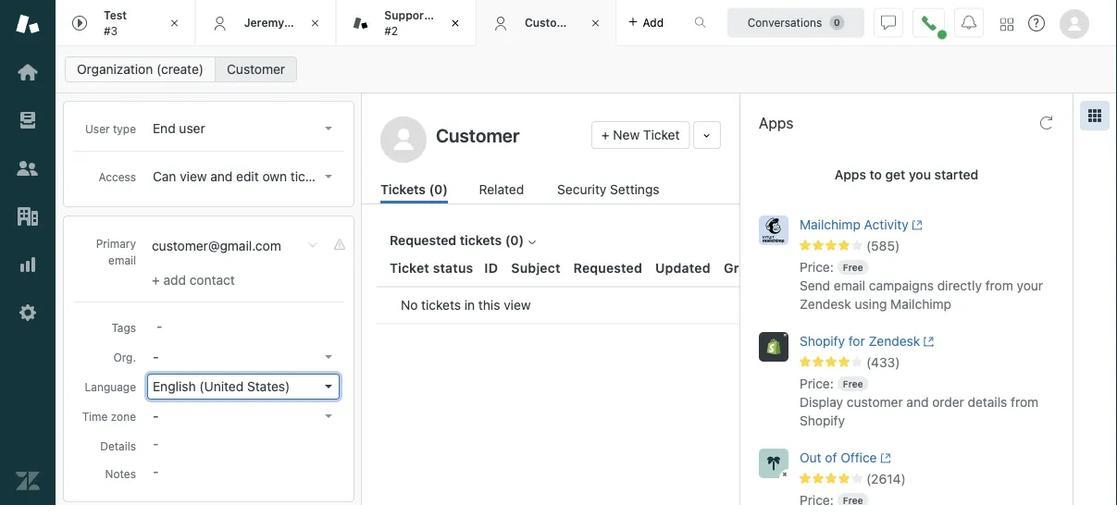 Task type: locate. For each thing, give the bounding box(es) containing it.
directly
[[938, 278, 983, 294]]

english
[[153, 379, 196, 395]]

1 vertical spatial -
[[153, 409, 159, 424]]

no tickets in this view
[[401, 298, 531, 313]]

this
[[479, 298, 501, 313]]

email up the using
[[834, 278, 866, 294]]

out of office link
[[800, 449, 1029, 471]]

mailchimp activity image
[[760, 216, 789, 245]]

and left order
[[907, 395, 929, 410]]

1 horizontal spatial and
[[907, 395, 929, 410]]

details
[[969, 395, 1008, 410]]

arrow down image down english (united states) button
[[325, 415, 333, 419]]

arrow down image down the - field
[[325, 356, 333, 359]]

+ new ticket button
[[592, 121, 690, 149]]

1 vertical spatial customer
[[227, 62, 285, 77]]

- button up english (united states) button
[[147, 345, 340, 370]]

tab containing support outreach
[[336, 0, 482, 46]]

1 vertical spatial free
[[844, 379, 864, 389]]

tickets up id
[[460, 233, 502, 248]]

close image for support
[[446, 14, 465, 32]]

close image right the jeremy at the top of page
[[306, 14, 324, 32]]

1 horizontal spatial requested
[[574, 261, 643, 276]]

0 vertical spatial email
[[108, 254, 136, 267]]

1 vertical spatial apps
[[835, 167, 867, 182]]

zendesk up (433)
[[869, 334, 921, 349]]

add left contact at the left bottom
[[163, 273, 186, 288]]

2 - from the top
[[153, 409, 159, 424]]

1 horizontal spatial apps
[[835, 167, 867, 182]]

0 vertical spatial price:
[[800, 260, 834, 275]]

price: for display
[[800, 376, 834, 392]]

1 horizontal spatial close image
[[306, 14, 324, 32]]

ticket status
[[390, 261, 474, 276]]

tickets left in
[[422, 298, 461, 313]]

1 shopify from the top
[[800, 334, 846, 349]]

0 horizontal spatial and
[[211, 169, 233, 184]]

1 horizontal spatial view
[[504, 298, 531, 313]]

2 tab from the left
[[336, 0, 482, 46]]

1 vertical spatial arrow down image
[[325, 356, 333, 359]]

(0) up subject
[[506, 233, 524, 248]]

0 vertical spatial tickets
[[291, 169, 330, 184]]

shopify inside price: free display customer and order details from shopify
[[800, 414, 846, 429]]

0 horizontal spatial mailchimp
[[800, 217, 861, 232]]

1 vertical spatial shopify
[[800, 414, 846, 429]]

0 vertical spatial arrow down image
[[325, 175, 333, 179]]

tab containing test
[[56, 0, 196, 46]]

related link
[[479, 180, 527, 204]]

1 vertical spatial price:
[[800, 376, 834, 392]]

0 vertical spatial ticket
[[644, 127, 680, 143]]

1 arrow down image from the top
[[325, 175, 333, 179]]

1 horizontal spatial add
[[643, 16, 664, 29]]

2 arrow down image from the top
[[325, 415, 333, 419]]

access
[[99, 170, 136, 183]]

0 horizontal spatial customer
[[227, 62, 285, 77]]

1 horizontal spatial (opens in a new tab) image
[[909, 220, 924, 231]]

(585)
[[867, 239, 900, 254]]

add right close icon
[[643, 16, 664, 29]]

0 horizontal spatial requested
[[390, 233, 457, 248]]

2 shopify from the top
[[800, 414, 846, 429]]

0 horizontal spatial email
[[108, 254, 136, 267]]

1 vertical spatial requested
[[574, 261, 643, 276]]

price: inside price: free display customer and order details from shopify
[[800, 376, 834, 392]]

can
[[153, 169, 176, 184]]

ticket up no
[[390, 261, 430, 276]]

1 horizontal spatial tab
[[336, 0, 482, 46]]

2 price: from the top
[[800, 376, 834, 392]]

requested
[[390, 233, 457, 248], [574, 261, 643, 276]]

and left edit
[[211, 169, 233, 184]]

free inside "price: free send email campaigns directly from your zendesk using mailchimp"
[[844, 262, 864, 273]]

1 free from the top
[[844, 262, 864, 273]]

1 vertical spatial +
[[152, 273, 160, 288]]

1 vertical spatial (0)
[[506, 233, 524, 248]]

1 vertical spatial and
[[907, 395, 929, 410]]

shopify inside "link"
[[800, 334, 846, 349]]

0 vertical spatial +
[[602, 127, 610, 143]]

tab
[[56, 0, 196, 46], [336, 0, 482, 46]]

1 vertical spatial tickets
[[460, 233, 502, 248]]

close image
[[587, 14, 605, 32]]

free up the using
[[844, 262, 864, 273]]

1 horizontal spatial mailchimp
[[891, 297, 952, 312]]

1 vertical spatial (opens in a new tab) image
[[878, 453, 892, 464]]

user
[[179, 121, 205, 136]]

customer left close icon
[[525, 16, 578, 29]]

0 vertical spatial arrow down image
[[325, 127, 333, 131]]

- button down english (united states) button
[[147, 404, 340, 430]]

customer inside secondary element
[[227, 62, 285, 77]]

0 vertical spatial (0)
[[429, 182, 448, 197]]

tickets inside grid
[[422, 298, 461, 313]]

free inside price: free display customer and order details from shopify
[[844, 379, 864, 389]]

1 close image from the left
[[165, 14, 184, 32]]

apps
[[760, 114, 794, 132], [835, 167, 867, 182]]

(opens in a new tab) image for out of office
[[878, 453, 892, 464]]

view right can
[[180, 169, 207, 184]]

1 horizontal spatial email
[[834, 278, 866, 294]]

0 horizontal spatial close image
[[165, 14, 184, 32]]

outreach
[[432, 9, 482, 22]]

english (united states) button
[[147, 374, 340, 400]]

2 vertical spatial tickets
[[422, 298, 461, 313]]

free
[[844, 262, 864, 273], [844, 379, 864, 389]]

1 horizontal spatial +
[[602, 127, 610, 143]]

2 horizontal spatial close image
[[446, 14, 465, 32]]

1 - button from the top
[[147, 345, 340, 370]]

free up customer
[[844, 379, 864, 389]]

notes
[[105, 468, 136, 481]]

0 vertical spatial view
[[180, 169, 207, 184]]

email inside "price: free send email campaigns directly from your zendesk using mailchimp"
[[834, 278, 866, 294]]

grid
[[362, 250, 852, 506]]

arrow down image
[[325, 175, 333, 179], [325, 415, 333, 419]]

(0)
[[429, 182, 448, 197], [506, 233, 524, 248]]

campaigns
[[870, 278, 935, 294]]

arrow down image up can view and edit own tickets only
[[325, 127, 333, 131]]

1 horizontal spatial zendesk
[[869, 334, 921, 349]]

+ inside button
[[602, 127, 610, 143]]

1 vertical spatial - button
[[147, 404, 340, 430]]

close image up (create)
[[165, 14, 184, 32]]

mailchimp
[[800, 217, 861, 232], [891, 297, 952, 312]]

from right details
[[1012, 395, 1039, 410]]

None text field
[[431, 121, 584, 149]]

- right zone
[[153, 409, 159, 424]]

view right 'this'
[[504, 298, 531, 313]]

1 vertical spatial arrow down image
[[325, 415, 333, 419]]

arrow down image inside end user button
[[325, 127, 333, 131]]

tickets for no tickets in this view
[[422, 298, 461, 313]]

(0) right tickets
[[429, 182, 448, 197]]

(opens in a new tab) image
[[909, 220, 924, 231], [878, 453, 892, 464]]

0 vertical spatial and
[[211, 169, 233, 184]]

0 horizontal spatial apps
[[760, 114, 794, 132]]

price: inside "price: free send email campaigns directly from your zendesk using mailchimp"
[[800, 260, 834, 275]]

tickets (0)
[[381, 182, 448, 197]]

0 vertical spatial -
[[153, 350, 159, 365]]

ticket
[[644, 127, 680, 143], [390, 261, 430, 276]]

1 vertical spatial email
[[834, 278, 866, 294]]

1 vertical spatial add
[[163, 273, 186, 288]]

shopify down display on the right bottom
[[800, 414, 846, 429]]

organization
[[77, 62, 153, 77]]

apps image
[[1088, 108, 1103, 123]]

using
[[855, 297, 888, 312]]

1 price: from the top
[[800, 260, 834, 275]]

0 vertical spatial requested
[[390, 233, 457, 248]]

zendesk inside "price: free send email campaigns directly from your zendesk using mailchimp"
[[800, 297, 852, 312]]

arrow down image for can view and edit own tickets only
[[325, 175, 333, 179]]

price:
[[800, 260, 834, 275], [800, 376, 834, 392]]

3 close image from the left
[[446, 14, 465, 32]]

price: up display on the right bottom
[[800, 376, 834, 392]]

arrow down image for (united
[[325, 385, 333, 389]]

arrow down image right 'states)'
[[325, 385, 333, 389]]

close image right support
[[446, 14, 465, 32]]

out of office
[[800, 451, 878, 466]]

0 vertical spatial apps
[[760, 114, 794, 132]]

zendesk
[[800, 297, 852, 312], [869, 334, 921, 349]]

(opens in a new tab) image inside out of office link
[[878, 453, 892, 464]]

close image
[[165, 14, 184, 32], [306, 14, 324, 32], [446, 14, 465, 32]]

send
[[800, 278, 831, 294]]

0 vertical spatial (opens in a new tab) image
[[909, 220, 924, 231]]

in
[[465, 298, 475, 313]]

arrow down image for user
[[325, 127, 333, 131]]

0 horizontal spatial ticket
[[390, 261, 430, 276]]

requested up ticket status
[[390, 233, 457, 248]]

0 horizontal spatial (0)
[[429, 182, 448, 197]]

0 horizontal spatial zendesk
[[800, 297, 852, 312]]

0 vertical spatial from
[[986, 278, 1014, 294]]

1 horizontal spatial ticket
[[644, 127, 680, 143]]

0 horizontal spatial tab
[[56, 0, 196, 46]]

1 vertical spatial mailchimp
[[891, 297, 952, 312]]

email
[[108, 254, 136, 267], [834, 278, 866, 294]]

- button
[[147, 345, 340, 370], [147, 404, 340, 430]]

email down primary
[[108, 254, 136, 267]]

language
[[85, 381, 136, 394]]

1 arrow down image from the top
[[325, 127, 333, 131]]

requested right subject
[[574, 261, 643, 276]]

- right org.
[[153, 350, 159, 365]]

zendesk down send at the bottom right of the page
[[800, 297, 852, 312]]

tickets right own
[[291, 169, 330, 184]]

1 tab from the left
[[56, 0, 196, 46]]

2 - button from the top
[[147, 404, 340, 430]]

close image inside 'jeremy miller' tab
[[306, 14, 324, 32]]

end user button
[[147, 116, 340, 142]]

shopify
[[800, 334, 846, 349], [800, 414, 846, 429]]

0 vertical spatial - button
[[147, 345, 340, 370]]

+ left contact at the left bottom
[[152, 273, 160, 288]]

mailchimp down "campaigns"
[[891, 297, 952, 312]]

arrow down image
[[325, 127, 333, 131], [325, 356, 333, 359], [325, 385, 333, 389]]

shopify left for
[[800, 334, 846, 349]]

ticket right new
[[644, 127, 680, 143]]

view inside can view and edit own tickets only button
[[180, 169, 207, 184]]

0 horizontal spatial +
[[152, 273, 160, 288]]

4 stars. 585 reviews. element
[[800, 238, 1062, 255]]

mailchimp left activity
[[800, 217, 861, 232]]

1 - from the top
[[153, 350, 159, 365]]

customer
[[525, 16, 578, 29], [227, 62, 285, 77]]

customer down 'jeremy miller' tab
[[227, 62, 285, 77]]

(opens in a new tab) image up 4 stars. 585 reviews. element
[[909, 220, 924, 231]]

from
[[986, 278, 1014, 294], [1012, 395, 1039, 410]]

3 arrow down image from the top
[[325, 385, 333, 389]]

0 horizontal spatial view
[[180, 169, 207, 184]]

0 vertical spatial zendesk
[[800, 297, 852, 312]]

zone
[[111, 410, 136, 423]]

-
[[153, 350, 159, 365], [153, 409, 159, 424]]

arrow down image left only
[[325, 175, 333, 179]]

1 vertical spatial from
[[1012, 395, 1039, 410]]

tickets inside button
[[291, 169, 330, 184]]

- for time zone
[[153, 409, 159, 424]]

0 vertical spatial add
[[643, 16, 664, 29]]

0 vertical spatial free
[[844, 262, 864, 273]]

2 free from the top
[[844, 379, 864, 389]]

from left your
[[986, 278, 1014, 294]]

mailchimp inside "price: free send email campaigns directly from your zendesk using mailchimp"
[[891, 297, 952, 312]]

arrow down image inside english (united states) button
[[325, 385, 333, 389]]

security settings link
[[558, 180, 665, 204]]

apps for apps to get you started
[[835, 167, 867, 182]]

0 vertical spatial shopify
[[800, 334, 846, 349]]

(opens in a new tab) image up "(2614)"
[[878, 453, 892, 464]]

2 vertical spatial arrow down image
[[325, 385, 333, 389]]

price: for send
[[800, 260, 834, 275]]

test
[[104, 9, 127, 22]]

+ left new
[[602, 127, 610, 143]]

tickets
[[381, 182, 426, 197]]

1 horizontal spatial customer
[[525, 16, 578, 29]]

tickets for requested tickets (0)
[[460, 233, 502, 248]]

requested tickets (0)
[[390, 233, 524, 248]]

grid containing ticket status
[[362, 250, 852, 506]]

new
[[614, 127, 640, 143]]

+ add contact
[[152, 273, 235, 288]]

price: up send at the bottom right of the page
[[800, 260, 834, 275]]

and inside price: free display customer and order details from shopify
[[907, 395, 929, 410]]

email inside primary email
[[108, 254, 136, 267]]

add
[[643, 16, 664, 29], [163, 273, 186, 288]]

1 vertical spatial view
[[504, 298, 531, 313]]

1 vertical spatial zendesk
[[869, 334, 921, 349]]

0 horizontal spatial (opens in a new tab) image
[[878, 453, 892, 464]]

states)
[[247, 379, 290, 395]]

arrow down image inside can view and edit own tickets only button
[[325, 175, 333, 179]]

free for email
[[844, 262, 864, 273]]

2 close image from the left
[[306, 14, 324, 32]]

and
[[211, 169, 233, 184], [907, 395, 929, 410]]

can view and edit own tickets only
[[153, 169, 359, 184]]

(opens in a new tab) image inside mailchimp activity link
[[909, 220, 924, 231]]

of
[[826, 451, 838, 466]]

0 vertical spatial customer
[[525, 16, 578, 29]]



Task type: describe. For each thing, give the bounding box(es) containing it.
reporting image
[[16, 253, 40, 277]]

organizations image
[[16, 205, 40, 229]]

(opens in a new tab) image for mailchimp activity
[[909, 220, 924, 231]]

end user
[[153, 121, 205, 136]]

add button
[[617, 0, 675, 45]]

id
[[485, 261, 498, 276]]

miller
[[287, 16, 318, 29]]

type
[[113, 122, 136, 135]]

get
[[886, 167, 906, 182]]

shopify for zendesk
[[800, 334, 921, 349]]

2 arrow down image from the top
[[325, 356, 333, 359]]

customer
[[847, 395, 904, 410]]

1 vertical spatial ticket
[[390, 261, 430, 276]]

+ new ticket
[[602, 127, 680, 143]]

(0) inside tickets (0) link
[[429, 182, 448, 197]]

security settings
[[558, 182, 660, 197]]

zendesk inside "link"
[[869, 334, 921, 349]]

can view and edit own tickets only button
[[147, 164, 359, 190]]

apps to get you started
[[835, 167, 979, 182]]

jeremy
[[244, 16, 284, 29]]

conversations button
[[728, 8, 865, 38]]

arrow down image for -
[[325, 415, 333, 419]]

button displays agent's chat status as invisible. image
[[882, 15, 897, 30]]

conversations
[[748, 16, 823, 29]]

4 stars. 2614 reviews. element
[[800, 471, 1062, 488]]

organization (create) button
[[65, 57, 216, 82]]

contact
[[190, 273, 235, 288]]

customer tab
[[477, 0, 617, 46]]

to
[[870, 167, 883, 182]]

related
[[479, 182, 524, 197]]

main element
[[0, 0, 56, 506]]

only
[[334, 169, 359, 184]]

notifications image
[[962, 15, 977, 30]]

order
[[933, 395, 965, 410]]

mailchimp activity
[[800, 217, 909, 232]]

org.
[[113, 351, 136, 364]]

customer link
[[215, 57, 297, 82]]

your
[[1018, 278, 1044, 294]]

zendesk image
[[16, 470, 40, 494]]

own
[[263, 169, 287, 184]]

display
[[800, 395, 844, 410]]

(united
[[199, 379, 244, 395]]

admin image
[[16, 301, 40, 325]]

support
[[385, 9, 429, 22]]

(create)
[[157, 62, 204, 77]]

shopify for zendesk image
[[760, 333, 789, 362]]

shopify for zendesk link
[[800, 333, 1029, 355]]

settings
[[611, 182, 660, 197]]

out of office image
[[760, 449, 789, 479]]

from inside "price: free send email campaigns directly from your zendesk using mailchimp"
[[986, 278, 1014, 294]]

(2614)
[[867, 472, 906, 487]]

edit
[[236, 169, 259, 184]]

no
[[401, 298, 418, 313]]

price: free display customer and order details from shopify
[[800, 376, 1039, 429]]

support outreach #2
[[385, 9, 482, 37]]

tags
[[112, 321, 136, 334]]

close image for test
[[165, 14, 184, 32]]

time zone
[[82, 410, 136, 423]]

requested for requested
[[574, 261, 643, 276]]

subject
[[512, 261, 561, 276]]

primary email
[[96, 237, 136, 267]]

+ for + add contact
[[152, 273, 160, 288]]

free for customer
[[844, 379, 864, 389]]

get help image
[[1029, 15, 1046, 31]]

customer@gmail.com
[[152, 239, 281, 254]]

group
[[724, 261, 764, 276]]

0 horizontal spatial add
[[163, 273, 186, 288]]

details
[[100, 440, 136, 453]]

english (united states)
[[153, 379, 290, 395]]

organization (create)
[[77, 62, 204, 77]]

jeremy miller
[[244, 16, 318, 29]]

out
[[800, 451, 822, 466]]

apps for apps
[[760, 114, 794, 132]]

1 horizontal spatial (0)
[[506, 233, 524, 248]]

you
[[910, 167, 932, 182]]

user
[[85, 122, 110, 135]]

zendesk products image
[[1001, 18, 1014, 31]]

updated
[[656, 261, 711, 276]]

+ for + new ticket
[[602, 127, 610, 143]]

primary
[[96, 237, 136, 250]]

for
[[849, 334, 866, 349]]

(opens in a new tab) image
[[921, 336, 935, 348]]

(433)
[[867, 355, 901, 370]]

- button for time zone
[[147, 404, 340, 430]]

views image
[[16, 108, 40, 132]]

test #3
[[104, 9, 127, 37]]

secondary element
[[56, 51, 1118, 88]]

#3
[[104, 24, 118, 37]]

and inside button
[[211, 169, 233, 184]]

- button for org.
[[147, 345, 340, 370]]

status
[[433, 261, 474, 276]]

end
[[153, 121, 176, 136]]

- field
[[149, 316, 340, 336]]

get started image
[[16, 60, 40, 84]]

4 stars. 433 reviews. element
[[800, 355, 1062, 371]]

#2
[[385, 24, 398, 37]]

tabs tab list
[[56, 0, 675, 46]]

security
[[558, 182, 607, 197]]

activity
[[865, 217, 909, 232]]

0 vertical spatial mailchimp
[[800, 217, 861, 232]]

zendesk support image
[[16, 12, 40, 36]]

time
[[82, 410, 108, 423]]

jeremy miller tab
[[196, 0, 336, 46]]

office
[[841, 451, 878, 466]]

- for org.
[[153, 350, 159, 365]]

requested for requested tickets (0)
[[390, 233, 457, 248]]

user type
[[85, 122, 136, 135]]

price: free send email campaigns directly from your zendesk using mailchimp
[[800, 260, 1044, 312]]

ticket inside button
[[644, 127, 680, 143]]

mailchimp activity link
[[800, 216, 1029, 238]]

from inside price: free display customer and order details from shopify
[[1012, 395, 1039, 410]]

customers image
[[16, 157, 40, 181]]

customer inside tab
[[525, 16, 578, 29]]

add inside popup button
[[643, 16, 664, 29]]



Task type: vqa. For each thing, say whether or not it's contained in the screenshot.
2 associated with All unsolved tickets
no



